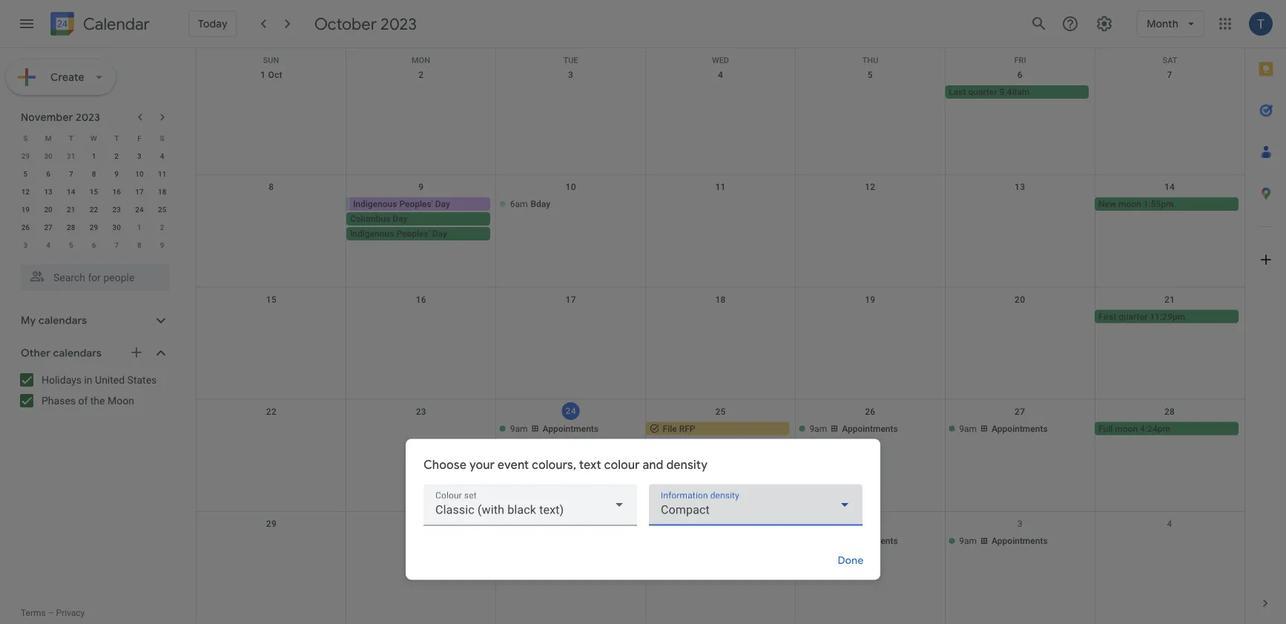 Task type: describe. For each thing, give the bounding box(es) containing it.
choose your event colours, text colour and density dialog
[[406, 439, 881, 580]]

f
[[137, 134, 141, 142]]

5 december element
[[62, 236, 80, 254]]

wed
[[712, 56, 730, 65]]

privacy
[[56, 608, 85, 618]]

0 horizontal spatial 8
[[92, 169, 96, 178]]

11:29pm
[[1151, 311, 1186, 322]]

row containing 24
[[197, 400, 1245, 512]]

27 inside row group
[[44, 223, 53, 232]]

9pm
[[510, 453, 528, 464]]

31 for 1
[[67, 151, 75, 160]]

new moon 1:55pm button
[[1095, 198, 1239, 211]]

1 oct
[[260, 70, 283, 80]]

new moon 1:55pm
[[1099, 199, 1175, 209]]

13 element
[[39, 183, 57, 200]]

4 december element
[[39, 236, 57, 254]]

oct
[[268, 70, 283, 80]]

24 inside november 2023 "grid"
[[135, 205, 144, 214]]

1 horizontal spatial 17
[[566, 294, 576, 305]]

1 vertical spatial 19
[[866, 294, 876, 305]]

full
[[1099, 423, 1114, 434]]

1:55pm
[[1144, 199, 1175, 209]]

0 vertical spatial indigenous
[[353, 199, 397, 209]]

1 down w
[[92, 151, 96, 160]]

row containing 12
[[14, 183, 174, 200]]

2 vertical spatial 8
[[137, 240, 142, 249]]

0 horizontal spatial 7
[[69, 169, 73, 178]]

terms – privacy
[[21, 608, 85, 618]]

new
[[1099, 199, 1117, 209]]

1 for 1 december element
[[137, 223, 142, 232]]

choose your event colours, text colour and density
[[424, 457, 708, 473]]

12 inside grid
[[866, 182, 876, 192]]

row containing 5
[[14, 165, 174, 183]]

row containing s
[[14, 129, 174, 147]]

1 horizontal spatial 24
[[566, 406, 576, 416]]

holidays
[[42, 374, 82, 386]]

1 vertical spatial 22
[[266, 406, 277, 417]]

phases
[[42, 394, 76, 407]]

calendar heading
[[80, 14, 150, 35]]

choose
[[424, 457, 467, 473]]

15 inside 15 element
[[90, 187, 98, 196]]

1 horizontal spatial 5
[[69, 240, 73, 249]]

october
[[314, 13, 377, 34]]

your
[[470, 457, 495, 473]]

6 inside grid
[[1018, 70, 1023, 80]]

1 s from the left
[[23, 134, 28, 142]]

nov
[[717, 519, 733, 529]]

27 inside grid
[[1015, 406, 1026, 417]]

14 element
[[62, 183, 80, 200]]

26 inside row group
[[21, 223, 30, 232]]

other calendars list
[[3, 368, 184, 413]]

columbus
[[350, 214, 391, 224]]

1 vertical spatial indigenous
[[350, 229, 394, 239]]

2 t from the left
[[114, 134, 119, 142]]

first quarter 11:29pm
[[1099, 311, 1186, 322]]

first quarter 11:29pm button
[[1095, 310, 1239, 323]]

last quarter 9:48am button
[[946, 85, 1090, 99]]

1 vertical spatial 5
[[23, 169, 28, 178]]

3 december element
[[17, 236, 34, 254]]

calendar
[[83, 14, 150, 35]]

other
[[21, 347, 51, 360]]

tue
[[564, 56, 579, 65]]

sun
[[263, 56, 279, 65]]

quarter for 9:48am
[[969, 87, 998, 97]]

30 for 1 nov
[[416, 519, 427, 529]]

row containing 1 oct
[[197, 63, 1245, 175]]

4:30pm
[[513, 438, 543, 449]]

file rfp
[[663, 423, 696, 434]]

last quarter 9:48am
[[949, 87, 1030, 97]]

6 december element
[[85, 236, 103, 254]]

19 inside 19 element
[[21, 205, 30, 214]]

2023 for november 2023
[[76, 111, 100, 124]]

10 inside grid
[[566, 182, 576, 192]]

15 inside grid
[[266, 294, 277, 305]]

november
[[21, 111, 73, 124]]

m
[[45, 134, 52, 142]]

8 december element
[[131, 236, 148, 254]]

30 element
[[108, 218, 126, 236]]

calendar element
[[47, 9, 150, 42]]

columbus day button
[[347, 212, 490, 226]]

november 2023
[[21, 111, 100, 124]]

14 inside grid
[[1165, 182, 1176, 192]]

2 up 9 december element
[[160, 223, 164, 232]]

6am
[[510, 199, 528, 209]]

phases of the moon
[[42, 394, 134, 407]]

1 vertical spatial 23
[[416, 406, 427, 417]]

11 element
[[153, 165, 171, 183]]

terms
[[21, 608, 46, 618]]

23 inside "grid"
[[112, 205, 121, 214]]

first
[[1099, 311, 1117, 322]]

20 inside grid
[[1015, 294, 1026, 305]]

2 december element
[[153, 218, 171, 236]]

moon for full
[[1116, 423, 1139, 434]]

9 inside grid
[[419, 182, 424, 192]]

20 element
[[39, 200, 57, 218]]

1 vertical spatial indigenous peoples' day button
[[347, 227, 490, 241]]

24 element
[[131, 200, 148, 218]]

22 inside november 2023 "grid"
[[90, 205, 98, 214]]

7 december element
[[108, 236, 126, 254]]

12 element
[[17, 183, 34, 200]]

23 element
[[108, 200, 126, 218]]

quarter for 11:29pm
[[1119, 311, 1148, 322]]

20 inside row group
[[44, 205, 53, 214]]

row containing sun
[[197, 48, 1245, 65]]

27 element
[[39, 218, 57, 236]]

0 vertical spatial 5
[[868, 70, 873, 80]]

indigenous peoples' day columbus day indigenous peoples' day
[[350, 199, 450, 239]]

4:30pm groceries
[[513, 438, 585, 449]]

and
[[643, 457, 664, 473]]

17 inside november 2023 "grid"
[[135, 187, 144, 196]]

file rfp button
[[646, 422, 790, 435]]

4:24pm
[[1141, 423, 1171, 434]]

file
[[663, 423, 677, 434]]

11 inside november 2023 "grid"
[[158, 169, 166, 178]]

rfp
[[680, 423, 696, 434]]

18 element
[[153, 183, 171, 200]]

sat
[[1163, 56, 1178, 65]]

the
[[90, 394, 105, 407]]

28 element
[[62, 218, 80, 236]]

groceries
[[546, 438, 585, 449]]

21 element
[[62, 200, 80, 218]]

1 nov
[[709, 519, 733, 529]]



Task type: locate. For each thing, give the bounding box(es) containing it.
0 horizontal spatial 28
[[67, 223, 75, 232]]

7
[[1168, 70, 1173, 80], [69, 169, 73, 178], [115, 240, 119, 249]]

row group
[[14, 147, 174, 254]]

25 up the file rfp button
[[716, 406, 726, 417]]

10
[[135, 169, 144, 178], [566, 182, 576, 192]]

grid
[[196, 48, 1245, 624]]

2 s from the left
[[160, 134, 164, 142]]

1 vertical spatial day
[[393, 214, 408, 224]]

1 for 1 oct
[[260, 70, 266, 80]]

6am bday
[[510, 199, 551, 209]]

main drawer image
[[18, 15, 36, 33]]

30
[[44, 151, 53, 160], [112, 223, 121, 232], [416, 519, 427, 529]]

0 horizontal spatial 24
[[135, 205, 144, 214]]

0 horizontal spatial 13
[[44, 187, 53, 196]]

30 inside row
[[112, 223, 121, 232]]

thu
[[863, 56, 879, 65]]

0 vertical spatial 21
[[67, 205, 75, 214]]

15 element
[[85, 183, 103, 200]]

2 horizontal spatial 7
[[1168, 70, 1173, 80]]

row group containing 29
[[14, 147, 174, 254]]

0 horizontal spatial 29
[[21, 151, 30, 160]]

holidays in united states
[[42, 374, 157, 386]]

indigenous peoples' day button
[[349, 198, 490, 211], [347, 227, 490, 241]]

moon for new
[[1119, 199, 1142, 209]]

28 inside november 2023 "grid"
[[67, 223, 75, 232]]

18 inside november 2023 "grid"
[[158, 187, 166, 196]]

colours,
[[532, 457, 577, 473]]

other calendars button
[[3, 341, 184, 365]]

5 down the thu
[[868, 70, 873, 80]]

0 vertical spatial peoples'
[[400, 199, 433, 209]]

20
[[44, 205, 53, 214], [1015, 294, 1026, 305]]

1 horizontal spatial 16
[[416, 294, 427, 305]]

25
[[158, 205, 166, 214], [716, 406, 726, 417]]

30 down 23 element
[[112, 223, 121, 232]]

6 down 29 element
[[92, 240, 96, 249]]

0 horizontal spatial s
[[23, 134, 28, 142]]

moon right new
[[1119, 199, 1142, 209]]

1 vertical spatial 27
[[1015, 406, 1026, 417]]

peoples' up columbus day button
[[400, 199, 433, 209]]

cell containing 9am
[[496, 422, 646, 467]]

terms link
[[21, 608, 46, 618]]

day right columbus
[[393, 214, 408, 224]]

10 inside row group
[[135, 169, 144, 178]]

14
[[1165, 182, 1176, 192], [67, 187, 75, 196]]

0 vertical spatial moon
[[1119, 199, 1142, 209]]

15
[[90, 187, 98, 196], [266, 294, 277, 305]]

16 element
[[108, 183, 126, 200]]

29 october element
[[17, 147, 34, 165]]

row containing 15
[[197, 288, 1245, 400]]

7 down 30 element
[[115, 240, 119, 249]]

1 horizontal spatial 18
[[716, 294, 726, 305]]

done button
[[828, 543, 875, 579]]

0 vertical spatial 18
[[158, 187, 166, 196]]

2023 up w
[[76, 111, 100, 124]]

0 vertical spatial 22
[[90, 205, 98, 214]]

9 december element
[[153, 236, 171, 254]]

25 element
[[153, 200, 171, 218]]

9am
[[510, 423, 528, 434], [810, 423, 828, 434], [960, 423, 978, 434], [660, 438, 678, 449], [960, 536, 978, 546]]

13 inside grid
[[1015, 182, 1026, 192]]

appointments button
[[796, 534, 940, 548]]

0 vertical spatial 2023
[[381, 13, 417, 34]]

united
[[95, 374, 125, 386]]

1 horizontal spatial 19
[[866, 294, 876, 305]]

13
[[1015, 182, 1026, 192], [44, 187, 53, 196]]

21 down 14 'element'
[[67, 205, 75, 214]]

2 horizontal spatial 29
[[266, 519, 277, 529]]

quarter right first at the right
[[1119, 311, 1148, 322]]

5 down '29 october' element
[[23, 169, 28, 178]]

30 inside grid
[[416, 519, 427, 529]]

1 horizontal spatial 11
[[716, 182, 726, 192]]

1 left nov
[[709, 519, 714, 529]]

last
[[949, 87, 967, 97]]

24 up 1 december element
[[135, 205, 144, 214]]

moon right full
[[1116, 423, 1139, 434]]

1 down 24 element
[[137, 223, 142, 232]]

day down columbus day button
[[432, 229, 447, 239]]

2023 up mon
[[381, 13, 417, 34]]

1 vertical spatial 30
[[112, 223, 121, 232]]

21 inside 21 element
[[67, 205, 75, 214]]

2 vertical spatial 7
[[115, 240, 119, 249]]

1 horizontal spatial 27
[[1015, 406, 1026, 417]]

28 inside grid
[[1165, 406, 1176, 417]]

colour
[[605, 457, 640, 473]]

1 horizontal spatial 25
[[716, 406, 726, 417]]

0 horizontal spatial 21
[[67, 205, 75, 214]]

2 down mon
[[419, 70, 424, 80]]

26 inside grid
[[866, 406, 876, 417]]

0 horizontal spatial 27
[[44, 223, 53, 232]]

1 horizontal spatial 15
[[266, 294, 277, 305]]

5 down 28 element
[[69, 240, 73, 249]]

s right f
[[160, 134, 164, 142]]

19 element
[[17, 200, 34, 218]]

29 for 1
[[21, 151, 30, 160]]

0 horizontal spatial 25
[[158, 205, 166, 214]]

today button
[[189, 10, 237, 37]]

5
[[868, 70, 873, 80], [23, 169, 28, 178], [69, 240, 73, 249]]

today
[[198, 17, 228, 30]]

0 horizontal spatial 5
[[23, 169, 28, 178]]

23 down 16 'element'
[[112, 205, 121, 214]]

29 inside row
[[90, 223, 98, 232]]

t
[[69, 134, 73, 142], [114, 134, 119, 142]]

2023 for october 2023
[[381, 13, 417, 34]]

30 october element
[[39, 147, 57, 165]]

–
[[48, 608, 54, 618]]

1 december element
[[131, 218, 148, 236]]

states
[[127, 374, 157, 386]]

privacy link
[[56, 608, 85, 618]]

fri
[[1015, 56, 1027, 65]]

1 horizontal spatial 8
[[137, 240, 142, 249]]

24 up 'groceries' at the left
[[566, 406, 576, 416]]

row containing 26
[[14, 218, 174, 236]]

30 down m
[[44, 151, 53, 160]]

3
[[569, 70, 574, 80], [137, 151, 142, 160], [23, 240, 28, 249], [1018, 519, 1023, 529]]

0 horizontal spatial 17
[[135, 187, 144, 196]]

indigenous down columbus
[[350, 229, 394, 239]]

1 horizontal spatial 31
[[566, 519, 576, 529]]

november 2023 grid
[[14, 129, 174, 254]]

2 vertical spatial 29
[[266, 519, 277, 529]]

1 vertical spatial 31
[[566, 519, 576, 529]]

full moon 4:24pm button
[[1095, 422, 1239, 435]]

1 horizontal spatial 6
[[92, 240, 96, 249]]

28
[[67, 223, 75, 232], [1165, 406, 1176, 417]]

0 horizontal spatial 26
[[21, 223, 30, 232]]

14 inside 'element'
[[67, 187, 75, 196]]

28 up 5 december element on the left top of page
[[67, 223, 75, 232]]

grid containing 1 oct
[[196, 48, 1245, 624]]

0 vertical spatial 27
[[44, 223, 53, 232]]

1 vertical spatial 7
[[69, 169, 73, 178]]

row containing 8
[[197, 175, 1245, 288]]

31 inside november 2023 "grid"
[[67, 151, 75, 160]]

4
[[718, 70, 724, 80], [160, 151, 164, 160], [46, 240, 50, 249], [1168, 519, 1173, 529]]

0 vertical spatial 11
[[158, 169, 166, 178]]

quarter inside first quarter 11:29pm button
[[1119, 311, 1148, 322]]

moon
[[1119, 199, 1142, 209], [1116, 423, 1139, 434]]

0 vertical spatial day
[[435, 199, 450, 209]]

1 vertical spatial 26
[[866, 406, 876, 417]]

0 horizontal spatial 2023
[[76, 111, 100, 124]]

28 up full moon 4:24pm button
[[1165, 406, 1176, 417]]

1 vertical spatial moon
[[1116, 423, 1139, 434]]

0 vertical spatial indigenous peoples' day button
[[349, 198, 490, 211]]

w
[[91, 134, 97, 142]]

7 down sat
[[1168, 70, 1173, 80]]

1
[[260, 70, 266, 80], [92, 151, 96, 160], [137, 223, 142, 232], [709, 519, 714, 529]]

bday
[[531, 199, 551, 209]]

appointments inside button
[[842, 536, 899, 546]]

6 down 30 october element
[[46, 169, 50, 178]]

indigenous up columbus
[[353, 199, 397, 209]]

1 horizontal spatial 7
[[115, 240, 119, 249]]

16 inside 'element'
[[112, 187, 121, 196]]

None field
[[424, 484, 638, 526], [649, 484, 863, 526], [424, 484, 638, 526], [649, 484, 863, 526]]

october 2023
[[314, 13, 417, 34]]

23
[[112, 205, 121, 214], [416, 406, 427, 417]]

1 horizontal spatial 9
[[160, 240, 164, 249]]

0 horizontal spatial 9
[[115, 169, 119, 178]]

quarter inside last quarter 9:48am button
[[969, 87, 998, 97]]

2023
[[381, 13, 417, 34], [76, 111, 100, 124]]

1 horizontal spatial 28
[[1165, 406, 1176, 417]]

1 inside 1 december element
[[137, 223, 142, 232]]

14 up the new moon 1:55pm button at the right top of page
[[1165, 182, 1176, 192]]

1 horizontal spatial 22
[[266, 406, 277, 417]]

t up 31 october element
[[69, 134, 73, 142]]

0 vertical spatial 19
[[21, 205, 30, 214]]

2 horizontal spatial 6
[[1018, 70, 1023, 80]]

0 horizontal spatial t
[[69, 134, 73, 142]]

1 vertical spatial 28
[[1165, 406, 1176, 417]]

29 inside grid
[[266, 519, 277, 529]]

text
[[580, 457, 602, 473]]

1 left oct on the left top of page
[[260, 70, 266, 80]]

indigenous
[[353, 199, 397, 209], [350, 229, 394, 239]]

16
[[112, 187, 121, 196], [416, 294, 427, 305]]

30 down choose
[[416, 519, 427, 529]]

2 horizontal spatial 8
[[269, 182, 274, 192]]

quarter right last
[[969, 87, 998, 97]]

6 down fri
[[1018, 70, 1023, 80]]

0 horizontal spatial 19
[[21, 205, 30, 214]]

26 element
[[17, 218, 34, 236]]

event
[[498, 457, 529, 473]]

0 horizontal spatial 6
[[46, 169, 50, 178]]

0 vertical spatial 28
[[67, 223, 75, 232]]

1 vertical spatial 11
[[716, 182, 726, 192]]

25 inside november 2023 "grid"
[[158, 205, 166, 214]]

1 vertical spatial peoples'
[[397, 229, 430, 239]]

None search field
[[0, 258, 184, 291]]

9 up columbus day button
[[419, 182, 424, 192]]

0 vertical spatial 15
[[90, 187, 98, 196]]

1 vertical spatial 18
[[716, 294, 726, 305]]

31 october element
[[62, 147, 80, 165]]

21 up 11:29pm
[[1165, 294, 1176, 305]]

0 vertical spatial 26
[[21, 223, 30, 232]]

1 horizontal spatial 26
[[866, 406, 876, 417]]

0 vertical spatial 17
[[135, 187, 144, 196]]

1 vertical spatial quarter
[[1119, 311, 1148, 322]]

31 right 30 october element
[[67, 151, 75, 160]]

2 up 16 'element'
[[115, 151, 119, 160]]

row containing 19
[[14, 200, 174, 218]]

1 horizontal spatial 14
[[1165, 182, 1176, 192]]

1 horizontal spatial 30
[[112, 223, 121, 232]]

0 vertical spatial 10
[[135, 169, 144, 178]]

8 inside grid
[[269, 182, 274, 192]]

1 vertical spatial 6
[[46, 169, 50, 178]]

16 inside grid
[[416, 294, 427, 305]]

density
[[667, 457, 708, 473]]

17
[[135, 187, 144, 196], [566, 294, 576, 305]]

0 horizontal spatial 11
[[158, 169, 166, 178]]

13 inside november 2023 "grid"
[[44, 187, 53, 196]]

2 vertical spatial day
[[432, 229, 447, 239]]

s up '29 october' element
[[23, 134, 28, 142]]

0 horizontal spatial 18
[[158, 187, 166, 196]]

cell containing file rfp
[[646, 422, 796, 467]]

9 up 16 'element'
[[115, 169, 119, 178]]

1 vertical spatial 9
[[419, 182, 424, 192]]

day up columbus day button
[[435, 199, 450, 209]]

31 down choose your event colours, text colour and density
[[566, 519, 576, 529]]

0 horizontal spatial 30
[[44, 151, 53, 160]]

tab list
[[1246, 48, 1287, 583]]

21
[[67, 205, 75, 214], [1165, 294, 1176, 305]]

0 vertical spatial 31
[[67, 151, 75, 160]]

1 horizontal spatial 29
[[90, 223, 98, 232]]

quarter
[[969, 87, 998, 97], [1119, 311, 1148, 322]]

calendars
[[53, 347, 102, 360]]

31 for 1 nov
[[566, 519, 576, 529]]

row containing 3
[[14, 236, 174, 254]]

6
[[1018, 70, 1023, 80], [46, 169, 50, 178], [92, 240, 96, 249]]

0 vertical spatial 29
[[21, 151, 30, 160]]

s
[[23, 134, 28, 142], [160, 134, 164, 142]]

2 up appointments button
[[868, 519, 873, 529]]

12
[[866, 182, 876, 192], [21, 187, 30, 196]]

peoples' down columbus day button
[[397, 229, 430, 239]]

1 for 1 nov
[[709, 519, 714, 529]]

t left f
[[114, 134, 119, 142]]

1 t from the left
[[69, 134, 73, 142]]

cell containing indigenous peoples' day columbus day indigenous peoples' day
[[346, 198, 496, 242]]

29 element
[[85, 218, 103, 236]]

1 horizontal spatial 23
[[416, 406, 427, 417]]

1 vertical spatial 8
[[269, 182, 274, 192]]

indigenous peoples' day button up columbus day button
[[349, 198, 490, 211]]

other calendars
[[21, 347, 102, 360]]

21 inside grid
[[1165, 294, 1176, 305]]

0 vertical spatial 24
[[135, 205, 144, 214]]

30 for 1
[[44, 151, 53, 160]]

in
[[84, 374, 92, 386]]

0 horizontal spatial 15
[[90, 187, 98, 196]]

done
[[838, 554, 864, 568]]

mon
[[412, 56, 430, 65]]

full moon 4:24pm
[[1099, 423, 1171, 434]]

0 vertical spatial 9
[[115, 169, 119, 178]]

1 horizontal spatial 20
[[1015, 294, 1026, 305]]

7 down 31 october element
[[69, 169, 73, 178]]

7 inside grid
[[1168, 70, 1173, 80]]

of
[[78, 394, 88, 407]]

2 horizontal spatial 30
[[416, 519, 427, 529]]

0 vertical spatial 20
[[44, 205, 53, 214]]

17 element
[[131, 183, 148, 200]]

23 up choose
[[416, 406, 427, 417]]

9 down 2 december element
[[160, 240, 164, 249]]

2 vertical spatial 5
[[69, 240, 73, 249]]

0 horizontal spatial quarter
[[969, 87, 998, 97]]

0 vertical spatial 7
[[1168, 70, 1173, 80]]

1 vertical spatial 24
[[566, 406, 576, 416]]

cell
[[197, 85, 346, 100], [496, 85, 646, 100], [796, 85, 946, 100], [1096, 85, 1245, 100], [197, 198, 346, 242], [346, 198, 496, 242], [796, 198, 946, 242], [946, 198, 1096, 242], [197, 310, 346, 325], [496, 310, 646, 325], [796, 310, 946, 325], [946, 310, 1096, 325], [197, 422, 346, 467], [346, 422, 496, 467], [496, 422, 646, 467], [646, 422, 796, 467], [197, 534, 346, 579], [346, 534, 496, 579], [1096, 534, 1245, 579], [500, 553, 506, 574], [650, 553, 656, 559]]

0 horizontal spatial 22
[[90, 205, 98, 214]]

24
[[135, 205, 144, 214], [566, 406, 576, 416]]

moon
[[108, 394, 134, 407]]

14 up 21 element
[[67, 187, 75, 196]]

row
[[197, 48, 1245, 65], [197, 63, 1245, 175], [14, 129, 174, 147], [14, 147, 174, 165], [14, 165, 174, 183], [197, 175, 1245, 288], [14, 183, 174, 200], [14, 200, 174, 218], [14, 218, 174, 236], [14, 236, 174, 254], [197, 288, 1245, 400], [197, 400, 1245, 512], [197, 512, 1245, 624]]

1 vertical spatial 29
[[90, 223, 98, 232]]

22 element
[[85, 200, 103, 218]]

0 horizontal spatial 16
[[112, 187, 121, 196]]

9:48am
[[1000, 87, 1030, 97]]

0 horizontal spatial 10
[[135, 169, 144, 178]]

25 down 18 element
[[158, 205, 166, 214]]

11
[[158, 169, 166, 178], [716, 182, 726, 192]]

2 horizontal spatial 5
[[868, 70, 873, 80]]

10 element
[[131, 165, 148, 183]]

29 for 1 nov
[[266, 519, 277, 529]]

27
[[44, 223, 53, 232], [1015, 406, 1026, 417]]

1 horizontal spatial t
[[114, 134, 119, 142]]

1 vertical spatial 17
[[566, 294, 576, 305]]

indigenous peoples' day button down columbus day button
[[347, 227, 490, 241]]

day
[[435, 199, 450, 209], [393, 214, 408, 224], [432, 229, 447, 239]]

12 inside row group
[[21, 187, 30, 196]]



Task type: vqa. For each thing, say whether or not it's contained in the screenshot.
FIRST QUARTER 11:29PM
yes



